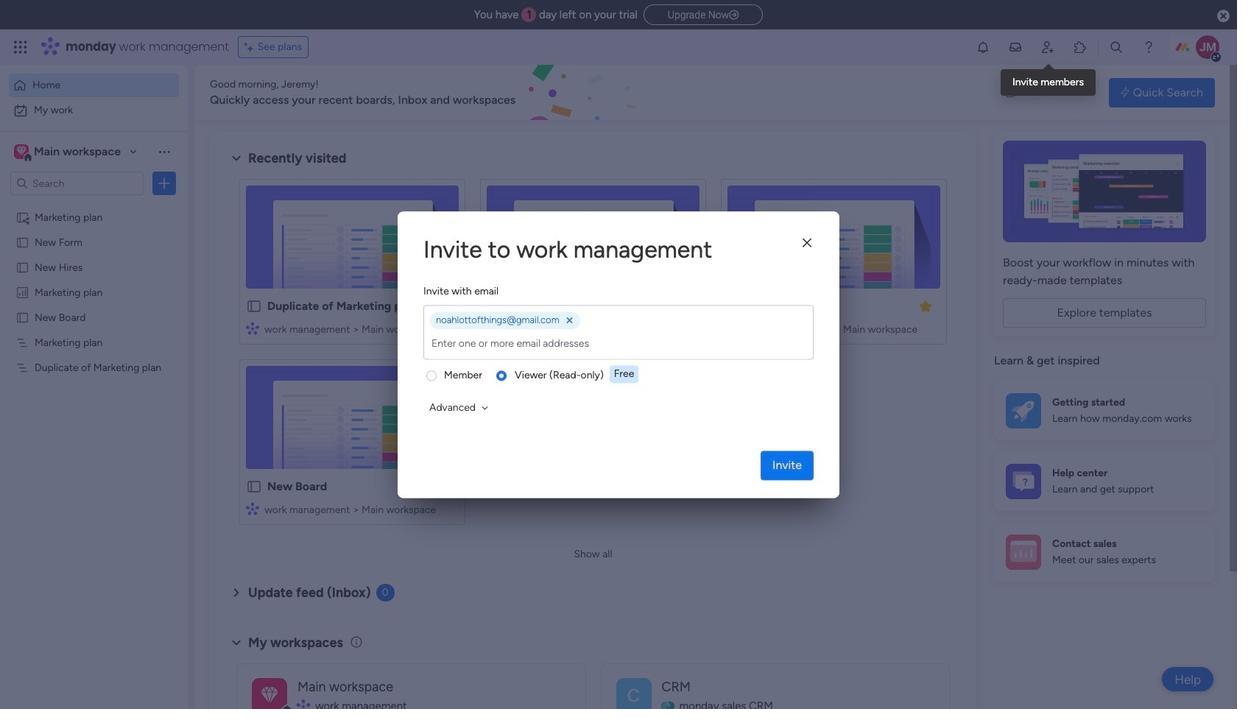 Task type: describe. For each thing, give the bounding box(es) containing it.
workspace selection element
[[14, 143, 123, 162]]

angle down image
[[482, 403, 488, 413]]

search everything image
[[1109, 40, 1124, 54]]

notifications image
[[976, 40, 991, 54]]

v2 bolt switch image
[[1121, 84, 1130, 101]]

close recently visited image
[[228, 150, 245, 167]]

2 add to favorites image from the left
[[678, 299, 692, 313]]

0 horizontal spatial component image
[[298, 700, 310, 709]]

help image
[[1142, 40, 1156, 54]]

getting started element
[[994, 381, 1215, 440]]

1 component image from the top
[[246, 321, 259, 335]]

shareable board image
[[15, 210, 29, 224]]

dapulse close image
[[1217, 9, 1230, 24]]

dapulse rightstroke image
[[729, 10, 739, 21]]

0 vertical spatial workspace image
[[14, 144, 29, 160]]

2 vertical spatial option
[[0, 204, 188, 207]]

public board image
[[15, 235, 29, 249]]

open update feed (inbox) image
[[228, 584, 245, 602]]

monday marketplace image
[[1073, 40, 1088, 54]]

public dashboard image
[[15, 285, 29, 299]]

shareable board image
[[728, 298, 744, 314]]

select product image
[[13, 40, 28, 54]]

v2 user feedback image
[[1006, 84, 1017, 101]]

invite members image
[[1041, 40, 1055, 54]]



Task type: locate. For each thing, give the bounding box(es) containing it.
1 horizontal spatial add to favorites image
[[678, 299, 692, 313]]

close image
[[803, 238, 812, 249]]

2 component image from the top
[[246, 502, 259, 515]]

remove noahlottofthings@gmail.com image
[[567, 317, 573, 324]]

jeremy miller image
[[1196, 35, 1220, 59]]

help center element
[[994, 452, 1215, 511]]

component image
[[246, 321, 259, 335], [246, 502, 259, 515]]

1 add to favorites image from the left
[[437, 299, 451, 313]]

0 horizontal spatial workspace image
[[14, 144, 29, 160]]

add to favorites image
[[437, 299, 451, 313], [678, 299, 692, 313]]

0 vertical spatial option
[[9, 74, 179, 97]]

templates image image
[[1008, 141, 1202, 242]]

1 vertical spatial component image
[[298, 700, 310, 709]]

0 vertical spatial component image
[[246, 321, 259, 335]]

workspace image
[[16, 144, 26, 160], [252, 678, 287, 709], [261, 682, 278, 709]]

option
[[9, 74, 179, 97], [9, 99, 179, 122], [0, 204, 188, 207]]

close my workspaces image
[[228, 634, 245, 652]]

Search in workspace field
[[31, 175, 123, 192]]

quick search results list box
[[228, 167, 959, 543]]

1 vertical spatial option
[[9, 99, 179, 122]]

update feed image
[[1008, 40, 1023, 54]]

1 vertical spatial component image
[[246, 502, 259, 515]]

public board image
[[15, 260, 29, 274], [246, 298, 262, 314], [487, 298, 503, 314], [15, 310, 29, 324], [246, 479, 262, 495]]

1 horizontal spatial component image
[[487, 321, 500, 335]]

1 vertical spatial workspace image
[[616, 678, 651, 709]]

0 vertical spatial component image
[[487, 321, 500, 335]]

list box
[[0, 201, 188, 579]]

0 element
[[376, 584, 394, 602]]

remove from favorites image
[[918, 299, 933, 313]]

see plans image
[[244, 39, 258, 55]]

contact sales element
[[994, 523, 1215, 581]]

0 horizontal spatial add to favorites image
[[437, 299, 451, 313]]

component image
[[487, 321, 500, 335], [298, 700, 310, 709]]

1 horizontal spatial workspace image
[[616, 678, 651, 709]]

workspace image
[[14, 144, 29, 160], [616, 678, 651, 709]]

Enter one or more email addresses text field
[[427, 329, 810, 359]]



Task type: vqa. For each thing, say whether or not it's contained in the screenshot.
second add to favorites image from the left
yes



